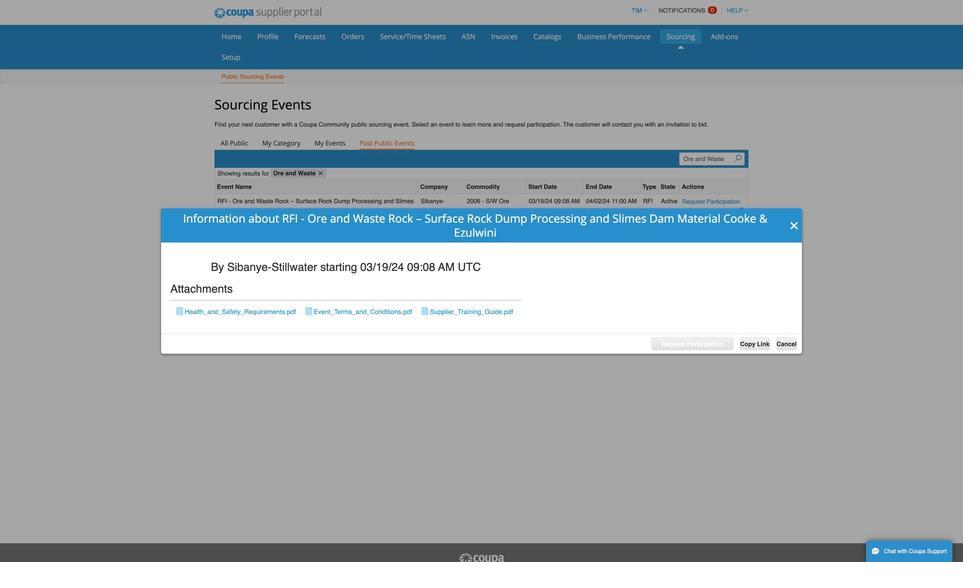 Task type: vqa. For each thing, say whether or not it's contained in the screenshot.
Admin's Merge
no



Task type: locate. For each thing, give the bounding box(es) containing it.
1 vertical spatial coupa supplier portal image
[[459, 553, 505, 562]]

0 horizontal spatial coupa supplier portal image
[[208, 1, 329, 25]]

close image
[[791, 221, 800, 231]]

tab list
[[215, 136, 749, 150]]

clear filter image
[[317, 169, 325, 177]]

1 horizontal spatial coupa supplier portal image
[[459, 553, 505, 562]]

coupa supplier portal image
[[208, 1, 329, 25], [459, 553, 505, 562]]

search image
[[734, 155, 742, 163]]



Task type: describe. For each thing, give the bounding box(es) containing it.
information about rfi - ore and waste rock – surface rock dump processing and slimes dam material cooke & ezulwini dialog
[[161, 208, 803, 354]]

Search text field
[[680, 152, 745, 165]]

0 vertical spatial coupa supplier portal image
[[208, 1, 329, 25]]



